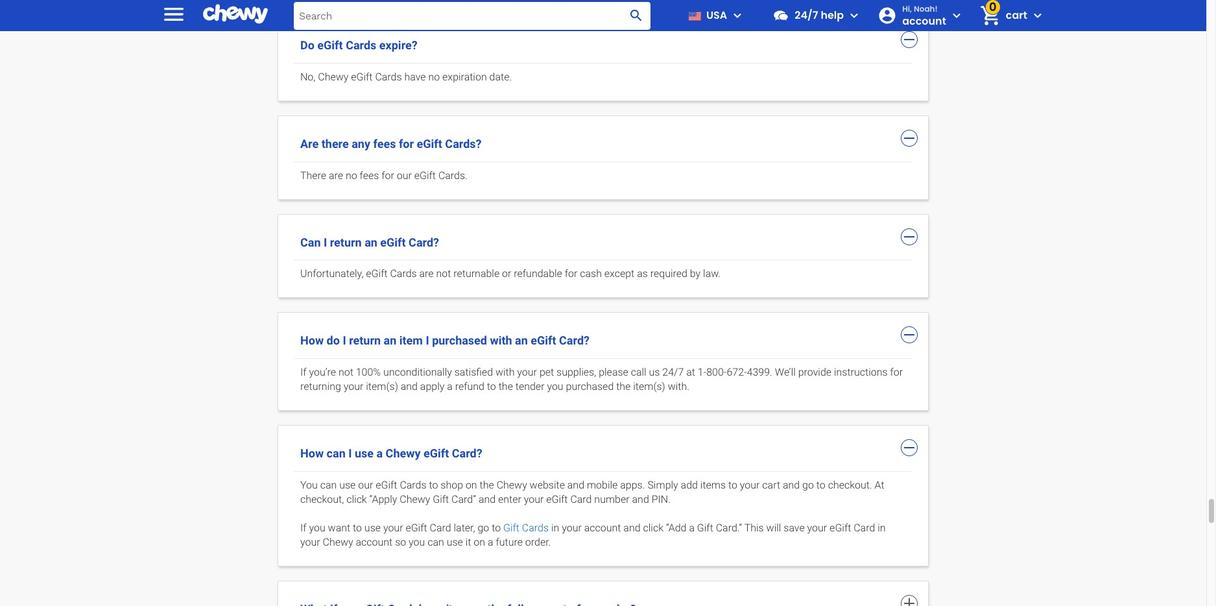Task type: locate. For each thing, give the bounding box(es) containing it.
use inside you can use our egift cards to shop on the chewy website and mobile apps. simply add items to your cart and go to checkout. at checkout, click "apply chewy gift card" and enter your egift card number and pin.
[[340, 479, 356, 491]]

1 vertical spatial account
[[585, 522, 621, 534]]

our
[[397, 169, 412, 181], [358, 479, 373, 491]]

to right refund
[[487, 381, 496, 393]]

purchased up satisfied at the left
[[432, 334, 487, 347]]

24/7 help
[[795, 8, 844, 23]]

item(s) down 100%
[[366, 381, 398, 393]]

0 vertical spatial with
[[490, 334, 512, 347]]

expiration
[[443, 70, 487, 83]]

0 vertical spatial fees
[[373, 137, 396, 150]]

an left item
[[384, 334, 397, 347]]

pin.
[[652, 493, 671, 506]]

will
[[767, 522, 782, 534]]

not left returnable
[[436, 268, 451, 280]]

use
[[355, 447, 374, 460], [340, 479, 356, 491], [365, 522, 381, 534], [447, 536, 463, 549]]

go inside you can use our egift cards to shop on the chewy website and mobile apps. simply add items to your cart and go to checkout. at checkout, click "apply chewy gift card" and enter your egift card number and pin.
[[803, 479, 814, 491]]

1 vertical spatial our
[[358, 479, 373, 491]]

1 vertical spatial purchased
[[566, 381, 614, 393]]

for
[[399, 137, 414, 150], [382, 169, 394, 181], [565, 268, 578, 280], [891, 366, 903, 379]]

an up 'tender' at the bottom of page
[[515, 334, 528, 347]]

2 horizontal spatial card?
[[559, 334, 590, 347]]

no down any
[[346, 169, 357, 181]]

return right 'do' at the left bottom
[[349, 334, 381, 347]]

purchased
[[432, 334, 487, 347], [566, 381, 614, 393]]

0 horizontal spatial our
[[358, 479, 373, 491]]

2 how from the top
[[300, 447, 324, 460]]

mobile
[[587, 479, 618, 491]]

you
[[300, 479, 318, 491]]

1 vertical spatial click
[[643, 522, 664, 534]]

use left the it on the bottom of page
[[447, 536, 463, 549]]

our down are there any fees for egift cards?
[[397, 169, 412, 181]]

2 horizontal spatial account
[[903, 14, 947, 29]]

1 how from the top
[[300, 334, 324, 347]]

if left you're
[[300, 366, 307, 379]]

1 vertical spatial how
[[300, 447, 324, 460]]

1 vertical spatial on
[[474, 536, 485, 549]]

1 horizontal spatial go
[[803, 479, 814, 491]]

0 vertical spatial account
[[903, 14, 947, 29]]

on up "card""
[[466, 479, 477, 491]]

0 horizontal spatial purchased
[[432, 334, 487, 347]]

1 horizontal spatial our
[[397, 169, 412, 181]]

account left so at the left
[[356, 536, 393, 549]]

0 horizontal spatial an
[[365, 235, 378, 249]]

hi, noah! account
[[903, 3, 947, 29]]

2 vertical spatial can
[[428, 536, 444, 549]]

can i return an egift card?
[[300, 235, 439, 249]]

card
[[571, 493, 592, 506], [430, 522, 451, 534], [854, 522, 876, 534]]

item(s) down us
[[634, 381, 666, 393]]

you're
[[309, 366, 336, 379]]

usa
[[707, 8, 728, 23]]

your right items
[[740, 479, 760, 491]]

1 vertical spatial cart
[[763, 479, 781, 491]]

1 vertical spatial are
[[420, 268, 434, 280]]

a right "add
[[689, 522, 695, 534]]

how for how can i use a chewy egift card?
[[300, 447, 324, 460]]

refundable
[[514, 268, 563, 280]]

1 vertical spatial not
[[339, 366, 354, 379]]

click
[[347, 493, 367, 506], [643, 522, 664, 534]]

0 vertical spatial can
[[327, 447, 346, 460]]

how can i use a chewy egift card?
[[300, 447, 483, 460]]

go right later,
[[478, 522, 489, 534]]

to right want
[[353, 522, 362, 534]]

for up there are no fees for our egift cards.
[[399, 137, 414, 150]]

go left checkout.
[[803, 479, 814, 491]]

instructions
[[835, 366, 888, 379]]

purchased down supplies,
[[566, 381, 614, 393]]

i
[[324, 235, 327, 249], [343, 334, 346, 347], [426, 334, 429, 347], [349, 447, 352, 460]]

chewy up "apply
[[386, 447, 421, 460]]

1 vertical spatial with
[[496, 366, 515, 379]]

do
[[300, 38, 315, 52]]

1 vertical spatial 24/7
[[663, 366, 684, 379]]

cart
[[1006, 8, 1028, 23], [763, 479, 781, 491]]

click inside in your account and click "add a gift card." this will save your egift card in your chewy account so you can use it on a future order.
[[643, 522, 664, 534]]

if inside if you're not 100% unconditionally satisfied with your pet supplies, please call us 24/7 at 1-800-672-4399. we'll provide instructions for returning your item(s) and apply a refund to the tender you purchased the item(s) with.
[[300, 366, 307, 379]]

return up unfortunately,
[[330, 235, 362, 249]]

unfortunately, egift cards are not returnable or refundable for cash except as required by law.
[[300, 268, 721, 280]]

in down at
[[878, 522, 886, 534]]

us
[[649, 366, 660, 379]]

provide
[[799, 366, 832, 379]]

24/7 right chewy support image
[[795, 8, 819, 23]]

a
[[447, 381, 453, 393], [377, 447, 383, 460], [689, 522, 695, 534], [488, 536, 494, 549]]

1 horizontal spatial cart
[[1006, 8, 1028, 23]]

account down number
[[585, 522, 621, 534]]

if you want to use your egift card later, go to gift cards
[[300, 522, 549, 534]]

0 horizontal spatial in
[[552, 522, 560, 534]]

0 vertical spatial cart
[[1006, 8, 1028, 23]]

and left mobile
[[568, 479, 585, 491]]

if you're not 100% unconditionally satisfied with your pet supplies, please call us 24/7 at 1-800-672-4399. we'll provide instructions for returning your item(s) and apply a refund to the tender you purchased the item(s) with.
[[300, 366, 903, 393]]

an right can on the left of page
[[365, 235, 378, 249]]

cart inside you can use our egift cards to shop on the chewy website and mobile apps. simply add items to your cart and go to checkout. at checkout, click "apply chewy gift card" and enter your egift card number and pin.
[[763, 479, 781, 491]]

1 vertical spatial can
[[320, 479, 337, 491]]

items image
[[979, 4, 1002, 27]]

click left "add
[[643, 522, 664, 534]]

0 horizontal spatial card
[[430, 522, 451, 534]]

0 vertical spatial are
[[329, 169, 343, 181]]

1 horizontal spatial click
[[643, 522, 664, 534]]

0 horizontal spatial item(s)
[[366, 381, 398, 393]]

on inside you can use our egift cards to shop on the chewy website and mobile apps. simply add items to your cart and go to checkout. at checkout, click "apply chewy gift card" and enter your egift card number and pin.
[[466, 479, 477, 491]]

by
[[690, 268, 701, 280]]

egift inside in your account and click "add a gift card." this will save your egift card in your chewy account so you can use it on a future order.
[[830, 522, 852, 534]]

chewy support image
[[773, 7, 790, 24]]

how up 'you'
[[300, 447, 324, 460]]

cards down can i return an egift card?
[[390, 268, 417, 280]]

want
[[328, 522, 351, 534]]

account for in your account and click "add a gift card." this will save your egift card in your chewy account so you can use it on a future order.
[[585, 522, 621, 534]]

account left account menu 'image'
[[903, 14, 947, 29]]

chewy down want
[[323, 536, 353, 549]]

1 vertical spatial fees
[[360, 169, 379, 181]]

you
[[547, 381, 564, 393], [309, 522, 326, 534], [409, 536, 425, 549]]

cards left expire?
[[346, 38, 377, 52]]

1 vertical spatial you
[[309, 522, 326, 534]]

0 horizontal spatial gift
[[433, 493, 449, 506]]

menu image
[[730, 8, 746, 23]]

1 horizontal spatial an
[[384, 334, 397, 347]]

cart link
[[975, 0, 1028, 31]]

the down please
[[617, 381, 631, 393]]

0 vertical spatial click
[[347, 493, 367, 506]]

enter
[[498, 493, 522, 506]]

cards left have
[[375, 70, 402, 83]]

24/7 up with.
[[663, 366, 684, 379]]

on
[[466, 479, 477, 491], [474, 536, 485, 549]]

if for if you're not 100% unconditionally satisfied with your pet supplies, please call us 24/7 at 1-800-672-4399. we'll provide instructions for returning your item(s) and apply a refund to the tender you purchased the item(s) with.
[[300, 366, 307, 379]]

1 horizontal spatial account
[[585, 522, 621, 534]]

0 horizontal spatial click
[[347, 493, 367, 506]]

1 horizontal spatial the
[[499, 381, 513, 393]]

purchased inside if you're not 100% unconditionally satisfied with your pet supplies, please call us 24/7 at 1-800-672-4399. we'll provide instructions for returning your item(s) and apply a refund to the tender you purchased the item(s) with.
[[566, 381, 614, 393]]

card?
[[409, 235, 439, 249], [559, 334, 590, 347], [452, 447, 483, 460]]

gift up future
[[504, 522, 520, 534]]

0 horizontal spatial not
[[339, 366, 354, 379]]

pet
[[540, 366, 554, 379]]

you down if you want to use your egift card later, go to gift cards
[[409, 536, 425, 549]]

are left returnable
[[420, 268, 434, 280]]

0 vertical spatial card?
[[409, 235, 439, 249]]

1 horizontal spatial purchased
[[566, 381, 614, 393]]

0 vertical spatial how
[[300, 334, 324, 347]]

0 horizontal spatial 24/7
[[663, 366, 684, 379]]

any
[[352, 137, 371, 150]]

this
[[745, 522, 764, 534]]

supplies,
[[557, 366, 597, 379]]

noah!
[[914, 3, 938, 14]]

chewy
[[318, 70, 349, 83], [386, 447, 421, 460], [497, 479, 527, 491], [400, 493, 430, 506], [323, 536, 353, 549]]

card left later,
[[430, 522, 451, 534]]

2 horizontal spatial you
[[547, 381, 564, 393]]

can for how
[[327, 447, 346, 460]]

apps.
[[621, 479, 645, 491]]

fees right any
[[373, 137, 396, 150]]

account
[[903, 14, 947, 29], [585, 522, 621, 534], [356, 536, 393, 549]]

you down pet
[[547, 381, 564, 393]]

fees for any
[[373, 137, 396, 150]]

for left cash
[[565, 268, 578, 280]]

click left "apply
[[347, 493, 367, 506]]

go
[[803, 479, 814, 491], [478, 522, 489, 534]]

0 vertical spatial on
[[466, 479, 477, 491]]

and
[[401, 381, 418, 393], [568, 479, 585, 491], [783, 479, 800, 491], [479, 493, 496, 506], [632, 493, 649, 506], [624, 522, 641, 534]]

how left 'do' at the left bottom
[[300, 334, 324, 347]]

1 vertical spatial if
[[300, 522, 307, 534]]

0 vertical spatial go
[[803, 479, 814, 491]]

gift left card." at the bottom
[[698, 522, 714, 534]]

and down number
[[624, 522, 641, 534]]

help
[[821, 8, 844, 23]]

menu image
[[161, 1, 187, 27]]

except
[[605, 268, 635, 280]]

0 horizontal spatial cart
[[763, 479, 781, 491]]

account for hi, noah! account
[[903, 14, 947, 29]]

2 horizontal spatial card
[[854, 522, 876, 534]]

and down unconditionally
[[401, 381, 418, 393]]

cart up the will
[[763, 479, 781, 491]]

click inside you can use our egift cards to shop on the chewy website and mobile apps. simply add items to your cart and go to checkout. at checkout, click "apply chewy gift card" and enter your egift card number and pin.
[[347, 493, 367, 506]]

2 vertical spatial you
[[409, 536, 425, 549]]

refund
[[455, 381, 485, 393]]

0 vertical spatial you
[[547, 381, 564, 393]]

24/7
[[795, 8, 819, 23], [663, 366, 684, 379]]

to right items
[[729, 479, 738, 491]]

no right have
[[429, 70, 440, 83]]

call
[[631, 366, 647, 379]]

fees down any
[[360, 169, 379, 181]]

0 vertical spatial 24/7
[[795, 8, 819, 23]]

as
[[637, 268, 648, 280]]

1 horizontal spatial 24/7
[[795, 8, 819, 23]]

and inside if you're not 100% unconditionally satisfied with your pet supplies, please call us 24/7 at 1-800-672-4399. we'll provide instructions for returning your item(s) and apply a refund to the tender you purchased the item(s) with.
[[401, 381, 418, 393]]

2 horizontal spatial the
[[617, 381, 631, 393]]

in
[[552, 522, 560, 534], [878, 522, 886, 534]]

use up checkout, on the bottom left of page
[[340, 479, 356, 491]]

cards inside you can use our egift cards to shop on the chewy website and mobile apps. simply add items to your cart and go to checkout. at checkout, click "apply chewy gift card" and enter your egift card number and pin.
[[400, 479, 427, 491]]

how
[[300, 334, 324, 347], [300, 447, 324, 460]]

0 horizontal spatial the
[[480, 479, 494, 491]]

1 vertical spatial go
[[478, 522, 489, 534]]

card down mobile
[[571, 493, 592, 506]]

0 vertical spatial not
[[436, 268, 451, 280]]

1 if from the top
[[300, 366, 307, 379]]

with right satisfied at the left
[[496, 366, 515, 379]]

fees
[[373, 137, 396, 150], [360, 169, 379, 181]]

with up satisfied at the left
[[490, 334, 512, 347]]

card down checkout.
[[854, 522, 876, 534]]

the right shop
[[480, 479, 494, 491]]

gift down shop
[[433, 493, 449, 506]]

for right instructions
[[891, 366, 903, 379]]

card."
[[716, 522, 742, 534]]

returnable
[[454, 268, 500, 280]]

you left want
[[309, 522, 326, 534]]

to
[[487, 381, 496, 393], [429, 479, 438, 491], [729, 479, 738, 491], [817, 479, 826, 491], [353, 522, 362, 534], [492, 522, 501, 534]]

chewy up if you want to use your egift card later, go to gift cards
[[400, 493, 430, 506]]

our up "apply
[[358, 479, 373, 491]]

return
[[330, 235, 362, 249], [349, 334, 381, 347]]

1 horizontal spatial you
[[409, 536, 425, 549]]

if
[[300, 366, 307, 379], [300, 522, 307, 534]]

1 horizontal spatial item(s)
[[634, 381, 666, 393]]

with.
[[668, 381, 690, 393]]

1 item(s) from the left
[[366, 381, 398, 393]]

shop
[[441, 479, 463, 491]]

no
[[429, 70, 440, 83], [346, 169, 357, 181]]

on right the it on the bottom of page
[[474, 536, 485, 549]]

the left 'tender' at the bottom of page
[[499, 381, 513, 393]]

use up "apply
[[355, 447, 374, 460]]

chewy up enter
[[497, 479, 527, 491]]

in right gift cards link in the bottom of the page
[[552, 522, 560, 534]]

not inside if you're not 100% unconditionally satisfied with your pet supplies, please call us 24/7 at 1-800-672-4399. we'll provide instructions for returning your item(s) and apply a refund to the tender you purchased the item(s) with.
[[339, 366, 354, 379]]

Search text field
[[294, 2, 651, 30]]

1 horizontal spatial no
[[429, 70, 440, 83]]

not left 100%
[[339, 366, 354, 379]]

how for how do i return an item i purchased with an egift card?
[[300, 334, 324, 347]]

2 vertical spatial card?
[[452, 447, 483, 460]]

the
[[499, 381, 513, 393], [617, 381, 631, 393], [480, 479, 494, 491]]

cards down how can i use a chewy egift card?
[[400, 479, 427, 491]]

0 vertical spatial if
[[300, 366, 307, 379]]

0 vertical spatial purchased
[[432, 334, 487, 347]]

account menu image
[[949, 8, 965, 23]]

1 horizontal spatial in
[[878, 522, 886, 534]]

not
[[436, 268, 451, 280], [339, 366, 354, 379]]

if down checkout, on the bottom left of page
[[300, 522, 307, 534]]

if for if you want to use your egift card later, go to gift cards
[[300, 522, 307, 534]]

cards
[[346, 38, 377, 52], [375, 70, 402, 83], [390, 268, 417, 280], [400, 479, 427, 491], [522, 522, 549, 534]]

2 if from the top
[[300, 522, 307, 534]]

Product search field
[[294, 2, 651, 30]]

gift inside you can use our egift cards to shop on the chewy website and mobile apps. simply add items to your cart and go to checkout. at checkout, click "apply chewy gift card" and enter your egift card number and pin.
[[433, 493, 449, 506]]

can inside you can use our egift cards to shop on the chewy website and mobile apps. simply add items to your cart and go to checkout. at checkout, click "apply chewy gift card" and enter your egift card number and pin.
[[320, 479, 337, 491]]

1 horizontal spatial card
[[571, 493, 592, 506]]

1 vertical spatial no
[[346, 169, 357, 181]]

2 horizontal spatial gift
[[698, 522, 714, 534]]

2 vertical spatial account
[[356, 536, 393, 549]]

it
[[466, 536, 471, 549]]

cart left the cart menu icon
[[1006, 8, 1028, 23]]

0 vertical spatial return
[[330, 235, 362, 249]]

0 vertical spatial no
[[429, 70, 440, 83]]

a right apply on the bottom of the page
[[447, 381, 453, 393]]

your down website
[[524, 493, 544, 506]]

later,
[[454, 522, 475, 534]]

1 horizontal spatial gift
[[504, 522, 520, 534]]

are right there
[[329, 169, 343, 181]]

1-
[[698, 366, 707, 379]]



Task type: describe. For each thing, give the bounding box(es) containing it.
your right the save
[[808, 522, 828, 534]]

add
[[681, 479, 698, 491]]

and left enter
[[479, 493, 496, 506]]

there
[[322, 137, 349, 150]]

chewy inside in your account and click "add a gift card." this will save your egift card in your chewy account so you can use it on a future order.
[[323, 536, 353, 549]]

24/7 help link
[[768, 0, 844, 31]]

cash
[[580, 268, 602, 280]]

to left checkout.
[[817, 479, 826, 491]]

card inside you can use our egift cards to shop on the chewy website and mobile apps. simply add items to your cart and go to checkout. at checkout, click "apply chewy gift card" and enter your egift card number and pin.
[[571, 493, 592, 506]]

card"
[[452, 493, 476, 506]]

you inside if you're not 100% unconditionally satisfied with your pet supplies, please call us 24/7 at 1-800-672-4399. we'll provide instructions for returning your item(s) and apply a refund to the tender you purchased the item(s) with.
[[547, 381, 564, 393]]

"add
[[666, 522, 687, 534]]

or
[[502, 268, 512, 280]]

1 horizontal spatial not
[[436, 268, 451, 280]]

your up 'tender' at the bottom of page
[[517, 366, 537, 379]]

are there any fees for egift cards?
[[300, 137, 482, 150]]

to inside if you're not 100% unconditionally satisfied with your pet supplies, please call us 24/7 at 1-800-672-4399. we'll provide instructions for returning your item(s) and apply a refund to the tender you purchased the item(s) with.
[[487, 381, 496, 393]]

on inside in your account and click "add a gift card." this will save your egift card in your chewy account so you can use it on a future order.
[[474, 536, 485, 549]]

tender
[[516, 381, 545, 393]]

cards.
[[439, 169, 468, 181]]

1 horizontal spatial card?
[[452, 447, 483, 460]]

so
[[395, 536, 406, 549]]

required
[[651, 268, 688, 280]]

cards up order.
[[522, 522, 549, 534]]

date.
[[490, 70, 512, 83]]

you can use our egift cards to shop on the chewy website and mobile apps. simply add items to your cart and go to checkout. at checkout, click "apply chewy gift card" and enter your egift card number and pin.
[[300, 479, 885, 506]]

item
[[400, 334, 423, 347]]

to up future
[[492, 522, 501, 534]]

save
[[784, 522, 805, 534]]

your down you can use our egift cards to shop on the chewy website and mobile apps. simply add items to your cart and go to checkout. at checkout, click "apply chewy gift card" and enter your egift card number and pin.
[[562, 522, 582, 534]]

0 horizontal spatial are
[[329, 169, 343, 181]]

the inside you can use our egift cards to shop on the chewy website and mobile apps. simply add items to your cart and go to checkout. at checkout, click "apply chewy gift card" and enter your egift card number and pin.
[[480, 479, 494, 491]]

card inside in your account and click "add a gift card." this will save your egift card in your chewy account so you can use it on a future order.
[[854, 522, 876, 534]]

your down checkout, on the bottom left of page
[[300, 536, 320, 549]]

you inside in your account and click "add a gift card." this will save your egift card in your chewy account so you can use it on a future order.
[[409, 536, 425, 549]]

returning
[[300, 381, 341, 393]]

a left future
[[488, 536, 494, 549]]

no,
[[300, 70, 316, 83]]

a inside if you're not 100% unconditionally satisfied with your pet supplies, please call us 24/7 at 1-800-672-4399. we'll provide instructions for returning your item(s) and apply a refund to the tender you purchased the item(s) with.
[[447, 381, 453, 393]]

chewy right the no,
[[318, 70, 349, 83]]

how do i return an item i purchased with an egift card?
[[300, 334, 590, 347]]

can inside in your account and click "add a gift card." this will save your egift card in your chewy account so you can use it on a future order.
[[428, 536, 444, 549]]

use inside in your account and click "add a gift card." this will save your egift card in your chewy account so you can use it on a future order.
[[447, 536, 463, 549]]

and down apps.
[[632, 493, 649, 506]]

law.
[[703, 268, 721, 280]]

are
[[300, 137, 319, 150]]

cart inside "link"
[[1006, 8, 1028, 23]]

2 item(s) from the left
[[634, 381, 666, 393]]

no, chewy egift cards have no expiration date.
[[300, 70, 512, 83]]

expire?
[[380, 38, 418, 52]]

help menu image
[[847, 8, 863, 23]]

2 horizontal spatial an
[[515, 334, 528, 347]]

our inside you can use our egift cards to shop on the chewy website and mobile apps. simply add items to your cart and go to checkout. at checkout, click "apply chewy gift card" and enter your egift card number and pin.
[[358, 479, 373, 491]]

checkout.
[[828, 479, 873, 491]]

0 horizontal spatial you
[[309, 522, 326, 534]]

for down are there any fees for egift cards?
[[382, 169, 394, 181]]

0 horizontal spatial no
[[346, 169, 357, 181]]

2 in from the left
[[878, 522, 886, 534]]

and up the save
[[783, 479, 800, 491]]

your up so at the left
[[383, 522, 403, 534]]

at
[[687, 366, 696, 379]]

at
[[875, 479, 885, 491]]

gift inside in your account and click "add a gift card." this will save your egift card in your chewy account so you can use it on a future order.
[[698, 522, 714, 534]]

for inside if you're not 100% unconditionally satisfied with your pet supplies, please call us 24/7 at 1-800-672-4399. we'll provide instructions for returning your item(s) and apply a refund to the tender you purchased the item(s) with.
[[891, 366, 903, 379]]

future
[[496, 536, 523, 549]]

do egift cards expire?
[[300, 38, 418, 52]]

0 vertical spatial our
[[397, 169, 412, 181]]

we'll
[[775, 366, 796, 379]]

4399.
[[747, 366, 773, 379]]

there
[[300, 169, 326, 181]]

24/7 inside if you're not 100% unconditionally satisfied with your pet supplies, please call us 24/7 at 1-800-672-4399. we'll provide instructions for returning your item(s) and apply a refund to the tender you purchased the item(s) with.
[[663, 366, 684, 379]]

number
[[595, 493, 630, 506]]

cart menu image
[[1031, 8, 1046, 23]]

have
[[405, 70, 426, 83]]

unfortunately,
[[300, 268, 364, 280]]

satisfied
[[455, 366, 493, 379]]

gift cards link
[[504, 521, 549, 536]]

100%
[[356, 366, 381, 379]]

do
[[327, 334, 340, 347]]

a up "apply
[[377, 447, 383, 460]]

1 horizontal spatial are
[[420, 268, 434, 280]]

usa button
[[683, 0, 746, 31]]

order.
[[526, 536, 551, 549]]

and inside in your account and click "add a gift card." this will save your egift card in your chewy account so you can use it on a future order.
[[624, 522, 641, 534]]

website
[[530, 479, 565, 491]]

submit search image
[[629, 8, 645, 23]]

672-
[[727, 366, 747, 379]]

unconditionally
[[384, 366, 452, 379]]

1 vertical spatial return
[[349, 334, 381, 347]]

simply
[[648, 479, 679, 491]]

can for you
[[320, 479, 337, 491]]

"apply
[[370, 493, 397, 506]]

fees for no
[[360, 169, 379, 181]]

1 in from the left
[[552, 522, 560, 534]]

1 vertical spatial card?
[[559, 334, 590, 347]]

cards?
[[445, 137, 482, 150]]

0 horizontal spatial card?
[[409, 235, 439, 249]]

can
[[300, 235, 321, 249]]

0 horizontal spatial go
[[478, 522, 489, 534]]

to left shop
[[429, 479, 438, 491]]

800-
[[707, 366, 727, 379]]

hi,
[[903, 3, 913, 14]]

chewy home image
[[203, 0, 268, 28]]

use down "apply
[[365, 522, 381, 534]]

items
[[701, 479, 726, 491]]

with inside if you're not 100% unconditionally satisfied with your pet supplies, please call us 24/7 at 1-800-672-4399. we'll provide instructions for returning your item(s) and apply a refund to the tender you purchased the item(s) with.
[[496, 366, 515, 379]]

please
[[599, 366, 629, 379]]

there are no fees for our egift cards.
[[300, 169, 468, 181]]

0 horizontal spatial account
[[356, 536, 393, 549]]

your down 100%
[[344, 381, 364, 393]]

apply
[[420, 381, 445, 393]]

checkout,
[[300, 493, 344, 506]]

in your account and click "add a gift card." this will save your egift card in your chewy account so you can use it on a future order.
[[300, 522, 886, 549]]



Task type: vqa. For each thing, say whether or not it's contained in the screenshot.
supervise
no



